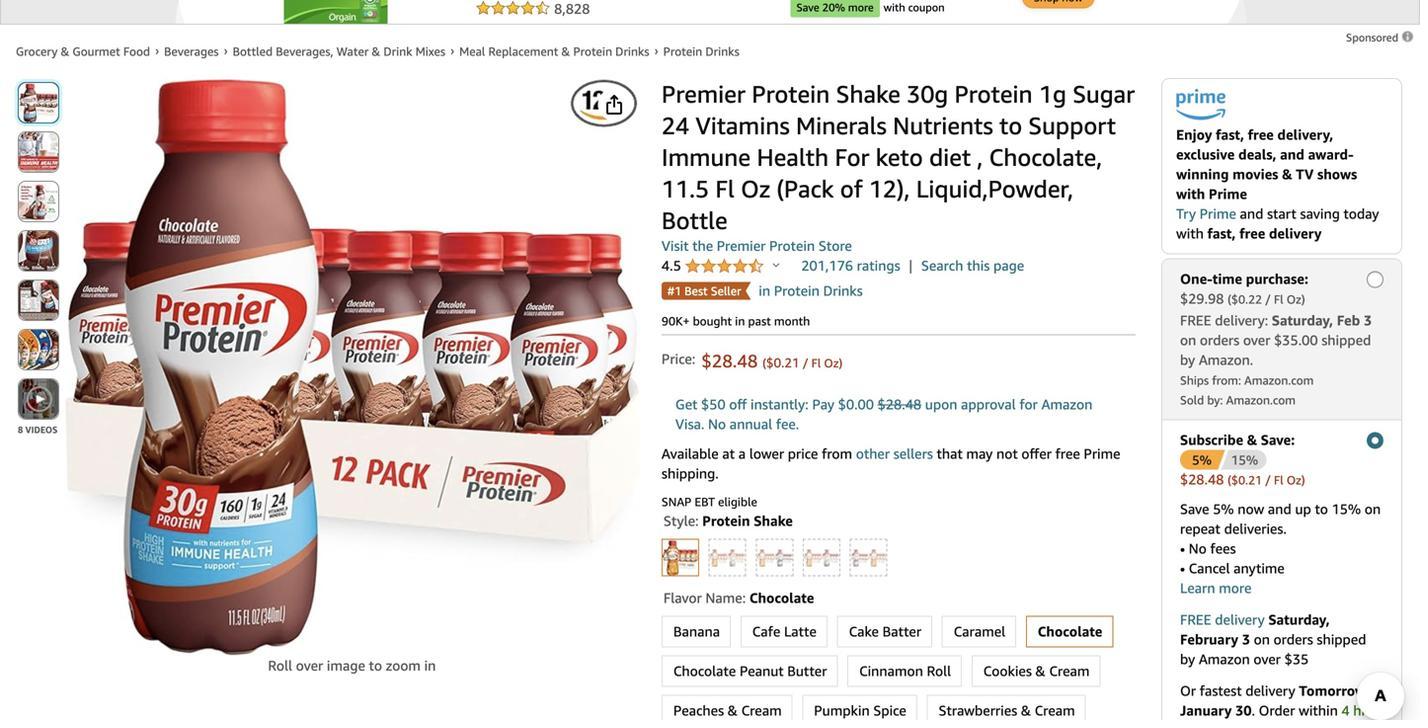 Task type: locate. For each thing, give the bounding box(es) containing it.
5% down subscribe at the bottom of page
[[1193, 452, 1212, 468]]

chocolate
[[750, 590, 815, 606], [1038, 623, 1103, 640], [674, 663, 736, 679]]

0 vertical spatial free
[[1248, 126, 1274, 143]]

price
[[788, 446, 818, 462]]

0 horizontal spatial chocolate
[[674, 663, 736, 679]]

1 horizontal spatial amazon
[[1199, 651, 1250, 667]]

store
[[819, 238, 852, 254]]

amazon.com down from:
[[1227, 393, 1296, 407]]

this
[[967, 257, 990, 274]]

0 vertical spatial and
[[1281, 146, 1305, 162]]

by inside one-time purchase: $29.98 ( $0.22 / fl oz) free delivery: saturday, feb 3 on orders over $35.00 shipped by amazon. ships from: amazon.com sold by: amazon.com
[[1181, 352, 1196, 368]]

free down $29.98
[[1181, 312, 1212, 328]]

0 vertical spatial •
[[1181, 540, 1186, 557]]

1 vertical spatial with
[[1177, 225, 1204, 241]]

fl inside one-time purchase: $29.98 ( $0.22 / fl oz) free delivery: saturday, feb 3 on orders over $35.00 shipped by amazon. ships from: amazon.com sold by: amazon.com
[[1274, 292, 1284, 306]]

to left zoom
[[369, 658, 382, 674]]

1 horizontal spatial to
[[1000, 111, 1023, 140]]

on up ships
[[1181, 332, 1197, 348]]

roll right the cinnamon
[[927, 663, 952, 679]]

• left cancel
[[1181, 560, 1186, 576]]

2 vertical spatial on
[[1254, 631, 1270, 647]]

oz) up pay at right
[[824, 356, 843, 370]]

1 vertical spatial amazon.com
[[1227, 393, 1296, 407]]

prime right try at the top
[[1200, 205, 1237, 222]]

1 vertical spatial no
[[1189, 540, 1207, 557]]

1 vertical spatial shipped
[[1317, 631, 1367, 647]]

delivery for free
[[1270, 225, 1322, 241]]

2 horizontal spatial to
[[1315, 501, 1329, 517]]

& left drink
[[372, 44, 381, 58]]

with inside and start saving today with
[[1177, 225, 1204, 241]]

3 down the free delivery
[[1243, 631, 1251, 647]]

0 vertical spatial free
[[1181, 312, 1212, 328]]

None submit
[[19, 83, 58, 123], [19, 132, 58, 172], [19, 182, 58, 221], [19, 231, 58, 271], [19, 281, 58, 320], [19, 330, 58, 370], [19, 379, 58, 419], [19, 83, 58, 123], [19, 132, 58, 172], [19, 182, 58, 221], [19, 231, 58, 271], [19, 281, 58, 320], [19, 330, 58, 370], [19, 379, 58, 419]]

2 horizontal spatial chocolate
[[1038, 623, 1103, 640]]

free right offer in the right bottom of the page
[[1056, 446, 1081, 462]]

1 vertical spatial 5%
[[1213, 501, 1235, 517]]

and up fast, free delivery at the right of the page
[[1240, 205, 1264, 222]]

2 vertical spatial chocolate
[[674, 663, 736, 679]]

premier up '24' in the left of the page
[[662, 80, 746, 108]]

0 vertical spatial $28.48
[[702, 350, 758, 371]]

orders up amazon.
[[1200, 332, 1240, 348]]

snap
[[662, 495, 692, 509]]

movies
[[1233, 166, 1279, 182]]

free delivery link
[[1181, 611, 1265, 628]]

shake up minerals
[[836, 80, 901, 108]]

drinks left protein drinks link
[[616, 44, 650, 58]]

free up february
[[1181, 611, 1212, 628]]

no down $50
[[708, 416, 726, 432]]

try prime link
[[1177, 205, 1237, 222]]

0 horizontal spatial 15%
[[1232, 452, 1259, 468]]

15% right up
[[1332, 501, 1362, 517]]

beverages link
[[164, 44, 219, 58]]

protein drinks link
[[664, 44, 740, 58]]

fl up pay at right
[[812, 356, 821, 370]]

1 horizontal spatial 3
[[1364, 312, 1372, 328]]

1 vertical spatial in
[[735, 314, 745, 328]]

bottled beverages, water & drink mixes link
[[233, 44, 446, 58]]

0 horizontal spatial shake
[[754, 513, 793, 529]]

flavor name: chocolate
[[664, 590, 815, 606]]

shake inside premier protein shake 30g protein 1g sugar 24 vitamins minerals nutrients to support immune health for keto diet , chocolate, 11.5 fl oz (pack of 12), liquid,powder, bottle visit the premier protein store
[[836, 80, 901, 108]]

shake for style:
[[754, 513, 793, 529]]

style: protein shake
[[664, 513, 793, 529]]

2 vertical spatial and
[[1268, 501, 1292, 517]]

peaches & cream button
[[663, 696, 792, 720]]

2 horizontal spatial drinks
[[824, 283, 863, 299]]

on inside on orders shipped by amazon over $35
[[1254, 631, 1270, 647]]

0 horizontal spatial amazon
[[1042, 396, 1093, 412]]

1 vertical spatial free
[[1181, 611, 1212, 628]]

over left $35
[[1254, 651, 1281, 667]]

vitamins
[[696, 111, 790, 140]]

0 horizontal spatial to
[[369, 658, 382, 674]]

0 horizontal spatial 3
[[1243, 631, 1251, 647]]

within
[[1299, 702, 1339, 719]]

saturday,
[[1272, 312, 1334, 328], [1269, 611, 1330, 628]]

free up "purchase:"
[[1240, 225, 1266, 241]]

5% left 'now'
[[1213, 501, 1235, 517]]

saturday, inside one-time purchase: $29.98 ( $0.22 / fl oz) free delivery: saturday, feb 3 on orders over $35.00 shipped by amazon. ships from: amazon.com sold by: amazon.com
[[1272, 312, 1334, 328]]

0 vertical spatial $0.21
[[767, 355, 800, 370]]

1 option group from the top
[[656, 535, 1136, 580]]

and left up
[[1268, 501, 1292, 517]]

5% inside save 5% now and up to 15% on repeat deliveries. • no fees • cancel anytime learn more
[[1213, 501, 1235, 517]]

mixes
[[416, 44, 446, 58]]

approval
[[961, 396, 1016, 412]]

chocolate up cafe latte
[[750, 590, 815, 606]]

/ right $0.22
[[1266, 292, 1271, 306]]

on down radio active image
[[1365, 501, 1381, 517]]

protein down eligible
[[703, 513, 750, 529]]

1 horizontal spatial $28.48
[[878, 396, 922, 412]]

0 vertical spatial in
[[759, 283, 771, 299]]

1 free from the top
[[1181, 312, 1212, 328]]

› right food
[[155, 43, 159, 57]]

1 vertical spatial $28.48
[[878, 396, 922, 412]]

visit the premier protein store link
[[662, 238, 852, 254]]

available
[[662, 446, 719, 462]]

chocolate,
[[990, 143, 1103, 171]]

past
[[748, 314, 771, 328]]

free up deals,
[[1248, 126, 1274, 143]]

1 horizontal spatial chocolate
[[750, 590, 815, 606]]

2 vertical spatial (
[[1228, 473, 1232, 487]]

prime inside that may not offer free prime shipping.
[[1084, 446, 1121, 462]]

cake batter button
[[838, 617, 932, 647]]

1 horizontal spatial 15%
[[1332, 501, 1362, 517]]

option group
[[656, 535, 1136, 580], [656, 612, 1136, 720]]

drinks down 201,176 ratings
[[824, 283, 863, 299]]

1 vertical spatial on
[[1365, 501, 1381, 517]]

with up try at the top
[[1177, 186, 1206, 202]]

& left save:
[[1248, 432, 1258, 448]]

shake
[[836, 80, 901, 108], [754, 513, 793, 529]]

5%
[[1193, 452, 1212, 468], [1213, 501, 1235, 517]]

2 vertical spatial free
[[1056, 446, 1081, 462]]

protein shake image
[[663, 540, 698, 575]]

cinnamon roll
[[860, 663, 952, 679]]

saturday, up on orders shipped by amazon over $35 at the right
[[1269, 611, 1330, 628]]

to right up
[[1315, 501, 1329, 517]]

0 vertical spatial 5%
[[1193, 452, 1212, 468]]

1 horizontal spatial $0.21
[[1232, 473, 1263, 487]]

and inside and start saving today with
[[1240, 205, 1264, 222]]

fl down save:
[[1274, 473, 1284, 487]]

0 vertical spatial amazon
[[1042, 396, 1093, 412]]

banana
[[674, 623, 720, 640]]

cookies & cream
[[984, 663, 1090, 679]]

protein shake + protein shake chocolate image
[[757, 540, 793, 575]]

chocolate inside chocolate button
[[1038, 623, 1103, 640]]

cream down peanut
[[742, 702, 782, 719]]

on inside save 5% now and up to 15% on repeat deliveries. • no fees • cancel anytime learn more
[[1365, 501, 1381, 517]]

feb
[[1337, 312, 1361, 328]]

keto
[[876, 143, 923, 171]]

shake up protein shake + protein shake chocolate icon
[[754, 513, 793, 529]]

0 horizontal spatial $28.48
[[702, 350, 758, 371]]

style:
[[664, 513, 699, 529]]

/ up get $50 off instantly: pay $0.00 $28.48
[[803, 356, 809, 370]]

/ inside one-time purchase: $29.98 ( $0.22 / fl oz) free delivery: saturday, feb 3 on orders over $35.00 shipped by amazon. ships from: amazon.com sold by: amazon.com
[[1266, 292, 1271, 306]]

2 horizontal spatial on
[[1365, 501, 1381, 517]]

0 vertical spatial orders
[[1200, 332, 1240, 348]]

1 horizontal spatial orders
[[1274, 631, 1314, 647]]

| search this page
[[909, 257, 1025, 274]]

1 vertical spatial 3
[[1243, 631, 1251, 647]]

videos
[[25, 424, 58, 435]]

premier up "4.5" button
[[717, 238, 766, 254]]

$28.48
[[702, 350, 758, 371], [878, 396, 922, 412], [1181, 471, 1225, 487]]

0 vertical spatial oz)
[[1287, 292, 1306, 306]]

fast, up the exclusive
[[1216, 126, 1245, 143]]

fl down "purchase:"
[[1274, 292, 1284, 306]]

1 vertical spatial and
[[1240, 205, 1264, 222]]

in right zoom
[[424, 658, 436, 674]]

0 vertical spatial (
[[1228, 292, 1232, 306]]

1 with from the top
[[1177, 186, 1206, 202]]

2 vertical spatial in
[[424, 658, 436, 674]]

shipped down feb on the right top of the page
[[1322, 332, 1372, 348]]

premier
[[662, 80, 746, 108], [717, 238, 766, 254]]

1 horizontal spatial roll
[[927, 663, 952, 679]]

/ down save:
[[1266, 473, 1271, 487]]

free inside the enjoy fast, free delivery, exclusive deals, and award- winning movies & tv shows with prime try prime
[[1248, 126, 1274, 143]]

( down time
[[1228, 292, 1232, 306]]

1 horizontal spatial no
[[1189, 540, 1207, 557]]

on inside one-time purchase: $29.98 ( $0.22 / fl oz) free delivery: saturday, feb 3 on orders over $35.00 shipped by amazon. ships from: amazon.com sold by: amazon.com
[[1181, 332, 1197, 348]]

protein shake + protein shake(pack of 12) image
[[851, 540, 887, 575]]

1 vertical spatial amazon
[[1199, 651, 1250, 667]]

90k+
[[662, 314, 690, 328]]

over inside on orders shipped by amazon over $35
[[1254, 651, 1281, 667]]

cream down chocolate button
[[1050, 663, 1090, 679]]

shipped inside on orders shipped by amazon over $35
[[1317, 631, 1367, 647]]

1 vertical spatial saturday,
[[1269, 611, 1330, 628]]

0 horizontal spatial in
[[424, 658, 436, 674]]

shipped inside one-time purchase: $29.98 ( $0.22 / fl oz) free delivery: saturday, feb 3 on orders over $35.00 shipped by amazon. ships from: amazon.com sold by: amazon.com
[[1322, 332, 1372, 348]]

peaches & cream
[[674, 702, 782, 719]]

0 horizontal spatial no
[[708, 416, 726, 432]]

and inside the enjoy fast, free delivery, exclusive deals, and award- winning movies & tv shows with prime try prime
[[1281, 146, 1305, 162]]

1 horizontal spatial on
[[1254, 631, 1270, 647]]

$0.21 inside $28.48 ( $0.21 / fl oz)
[[1232, 473, 1263, 487]]

radio inactive image
[[1367, 271, 1384, 288]]

diet
[[930, 143, 971, 171]]

0 vertical spatial to
[[1000, 111, 1023, 140]]

shipped
[[1322, 332, 1372, 348], [1317, 631, 1367, 647]]

2 by from the top
[[1181, 651, 1196, 667]]

( inside $28.48 ( $0.21 / fl oz)
[[1228, 473, 1232, 487]]

on orders shipped by amazon over $35
[[1181, 631, 1367, 667]]

sponsored
[[1347, 31, 1402, 44]]

1 vertical spatial shake
[[754, 513, 793, 529]]

1 vertical spatial orders
[[1274, 631, 1314, 647]]

anytime
[[1234, 560, 1285, 576]]

1 vertical spatial $0.21
[[1232, 473, 1263, 487]]

2 • from the top
[[1181, 560, 1186, 576]]

2 vertical spatial /
[[1266, 473, 1271, 487]]

2 vertical spatial oz)
[[1287, 473, 1306, 487]]

saturday, up $35.00
[[1272, 312, 1334, 328]]

amazon.com down $35.00
[[1245, 373, 1314, 387]]

that
[[937, 446, 963, 462]]

chocolate up peaches
[[674, 663, 736, 679]]

strawberries & cream button
[[928, 696, 1085, 720]]

0 vertical spatial saturday,
[[1272, 312, 1334, 328]]

1 vertical spatial prime
[[1200, 205, 1237, 222]]

up
[[1296, 501, 1312, 517]]

caramel button
[[943, 617, 1016, 647]]

oz) down "purchase:"
[[1287, 292, 1306, 306]]

1 horizontal spatial 5%
[[1213, 501, 1235, 517]]

$35.00
[[1275, 332, 1319, 348]]

0 horizontal spatial orders
[[1200, 332, 1240, 348]]

prime up try prime link on the top of page
[[1209, 186, 1248, 202]]

subscribe
[[1181, 432, 1244, 448]]

amazon down february
[[1199, 651, 1250, 667]]

on down free delivery link in the bottom of the page
[[1254, 631, 1270, 647]]

chocolate up cookies & cream
[[1038, 623, 1103, 640]]

that may not offer free prime shipping.
[[662, 446, 1121, 482]]

over down delivery:
[[1244, 332, 1271, 348]]

fee.
[[776, 416, 800, 432]]

› left bottled
[[224, 43, 228, 57]]

1 horizontal spatial in
[[735, 314, 745, 328]]

water
[[337, 44, 369, 58]]

try
[[1177, 205, 1197, 222]]

sold
[[1181, 393, 1205, 407]]

fl left oz
[[716, 174, 735, 203]]

leave feedback on sponsored ad element
[[1347, 31, 1416, 44]]

1 vertical spatial by
[[1181, 651, 1196, 667]]

0 vertical spatial with
[[1177, 186, 1206, 202]]

protein up vitamins
[[752, 80, 830, 108]]

0 vertical spatial option group
[[656, 535, 1136, 580]]

$0.21
[[767, 355, 800, 370], [1232, 473, 1263, 487]]

( inside 'price: $28.48 ( $0.21 / fl oz)'
[[763, 356, 767, 370]]

orders up $35
[[1274, 631, 1314, 647]]

cinnamon
[[860, 663, 924, 679]]

one-
[[1181, 271, 1213, 287]]

pumpkin
[[814, 702, 870, 719]]

3 right feb on the right top of the page
[[1364, 312, 1372, 328]]

15% up $28.48 ( $0.21 / fl oz)
[[1232, 452, 1259, 468]]

cookies
[[984, 663, 1032, 679]]

no down repeat
[[1189, 540, 1207, 557]]

fast,
[[1216, 126, 1245, 143], [1208, 225, 1236, 241]]

minerals
[[796, 111, 887, 140]]

1 by from the top
[[1181, 352, 1196, 368]]

prime right offer in the right bottom of the page
[[1084, 446, 1121, 462]]

2 with from the top
[[1177, 225, 1204, 241]]

delivery,
[[1278, 126, 1334, 143]]

and up tv
[[1281, 146, 1305, 162]]

$0.21 up 'now'
[[1232, 473, 1263, 487]]

› left meal at the top
[[451, 43, 455, 57]]

$28.48 down 90k+ bought in past month
[[702, 350, 758, 371]]

2 vertical spatial delivery
[[1246, 683, 1296, 699]]

( down subscribe & save:
[[1228, 473, 1232, 487]]

0 vertical spatial premier
[[662, 80, 746, 108]]

option group for shake
[[656, 535, 1136, 580]]

2 vertical spatial $28.48
[[1181, 471, 1225, 487]]

sellers
[[894, 446, 933, 462]]

0 horizontal spatial on
[[1181, 332, 1197, 348]]

in left 'past'
[[735, 314, 745, 328]]

batter
[[883, 623, 922, 640]]

may
[[967, 446, 993, 462]]

to up chocolate,
[[1000, 111, 1023, 140]]

1 › from the left
[[155, 43, 159, 57]]

2 option group from the top
[[656, 612, 1136, 720]]

( down 'past'
[[763, 356, 767, 370]]

$28.48 ( $0.21 / fl oz)
[[1181, 471, 1306, 487]]

• down repeat
[[1181, 540, 1186, 557]]

delivery up order on the right
[[1246, 683, 1296, 699]]

1 vertical spatial fast,
[[1208, 225, 1236, 241]]

chocolate inside chocolate peanut butter button
[[674, 663, 736, 679]]

liquid,powder,
[[917, 174, 1074, 203]]

over inside one-time purchase: $29.98 ( $0.22 / fl oz) free delivery: saturday, feb 3 on orders over $35.00 shipped by amazon. ships from: amazon.com sold by: amazon.com
[[1244, 332, 1271, 348]]

$0.21 inside 'price: $28.48 ( $0.21 / fl oz)'
[[767, 355, 800, 370]]

amazon inside on orders shipped by amazon over $35
[[1199, 651, 1250, 667]]

$28.48 up save in the bottom right of the page
[[1181, 471, 1225, 487]]

orders inside one-time purchase: $29.98 ( $0.22 / fl oz) free delivery: saturday, feb 3 on orders over $35.00 shipped by amazon. ships from: amazon.com sold by: amazon.com
[[1200, 332, 1240, 348]]

popover image
[[773, 262, 780, 267]]

1 vertical spatial to
[[1315, 501, 1329, 517]]

with down try at the top
[[1177, 225, 1204, 241]]

shows
[[1318, 166, 1358, 182]]

protein shake + protein shake cinnamon roll image
[[804, 540, 840, 575]]

option group containing banana
[[656, 612, 1136, 720]]

fastest
[[1200, 683, 1242, 699]]

1 vertical spatial chocolate
[[1038, 623, 1103, 640]]

2 vertical spatial prime
[[1084, 446, 1121, 462]]

1 vertical spatial •
[[1181, 560, 1186, 576]]

shipped up tomorrow,
[[1317, 631, 1367, 647]]

by down february
[[1181, 651, 1196, 667]]

by up ships
[[1181, 352, 1196, 368]]

name:
[[706, 590, 746, 606]]

( inside one-time purchase: $29.98 ( $0.22 / fl oz) free delivery: saturday, feb 3 on orders over $35.00 shipped by amazon. ships from: amazon.com sold by: amazon.com
[[1228, 292, 1232, 306]]

1 vertical spatial 15%
[[1332, 501, 1362, 517]]

0 horizontal spatial roll
[[268, 658, 292, 674]]

0 vertical spatial shipped
[[1322, 332, 1372, 348]]

3 › from the left
[[451, 43, 455, 57]]

cream down cookies & cream button at the bottom of the page
[[1035, 702, 1076, 719]]

0 vertical spatial by
[[1181, 352, 1196, 368]]

roll left image
[[268, 658, 292, 674]]

4 › from the left
[[655, 43, 659, 57]]

1 vertical spatial oz)
[[824, 356, 843, 370]]

butter
[[788, 663, 827, 679]]

$29.98
[[1181, 290, 1225, 307]]

amazon prime logo image
[[1177, 89, 1226, 125]]

1 horizontal spatial shake
[[836, 80, 901, 108]]

oz) inside one-time purchase: $29.98 ( $0.22 / fl oz) free delivery: saturday, feb 3 on orders over $35.00 shipped by amazon. ships from: amazon.com sold by: amazon.com
[[1287, 292, 1306, 306]]

in up 'past'
[[759, 283, 771, 299]]

1 vertical spatial (
[[763, 356, 767, 370]]

0 vertical spatial delivery
[[1270, 225, 1322, 241]]

delivery up february
[[1216, 611, 1265, 628]]

1 vertical spatial /
[[803, 356, 809, 370]]

no inside upon approval for amazon visa. no annual fee.
[[708, 416, 726, 432]]

delivery down start
[[1270, 225, 1322, 241]]

& left tv
[[1283, 166, 1293, 182]]

pumpkin spice button
[[803, 696, 917, 720]]

90k+ bought in past month
[[662, 314, 810, 328]]

pumpkin spice
[[814, 702, 907, 719]]

drinks up vitamins
[[706, 44, 740, 58]]

tv
[[1297, 166, 1314, 182]]

$28.48 left 'upon' at the bottom of page
[[878, 396, 922, 412]]

fast, down try prime link on the top of page
[[1208, 225, 1236, 241]]

protein up '24' in the left of the page
[[664, 44, 703, 58]]

0 vertical spatial on
[[1181, 332, 1197, 348]]

drinks
[[616, 44, 650, 58], [706, 44, 740, 58], [824, 283, 863, 299]]

2 › from the left
[[224, 43, 228, 57]]

/ inside 'price: $28.48 ( $0.21 / fl oz)'
[[803, 356, 809, 370]]

peanut
[[740, 663, 784, 679]]

› left protein drinks link
[[655, 43, 659, 57]]



Task type: describe. For each thing, give the bounding box(es) containing it.
option group for chocolate
[[656, 612, 1136, 720]]

shake for premier
[[836, 80, 901, 108]]

$0.00
[[838, 396, 874, 412]]

other sellers link
[[856, 446, 933, 462]]

roll over image to zoom in
[[268, 658, 436, 674]]

learn more link
[[1181, 580, 1252, 596]]

oz
[[741, 174, 771, 203]]

201,176 ratings
[[802, 257, 901, 274]]

4 hrs
[[1181, 702, 1373, 720]]

protein up month
[[774, 283, 820, 299]]

protein up popover 'icon'
[[770, 238, 815, 254]]

order
[[1259, 702, 1296, 719]]

fast, free delivery
[[1208, 225, 1322, 241]]

ships
[[1181, 373, 1210, 387]]

today
[[1344, 205, 1380, 222]]

saturday, february 3
[[1181, 611, 1330, 647]]

time
[[1213, 271, 1243, 287]]

hrs
[[1354, 702, 1373, 719]]

tomorrow, january 30
[[1181, 683, 1370, 719]]

protein right replacement
[[573, 44, 613, 58]]

cream for strawberries & cream
[[1035, 702, 1076, 719]]

& right peaches
[[728, 702, 738, 719]]

2 free from the top
[[1181, 611, 1212, 628]]

price: $28.48 ( $0.21 / fl oz)
[[662, 350, 843, 371]]

201,176
[[802, 257, 854, 274]]

fast, inside the enjoy fast, free delivery, exclusive deals, and award- winning movies & tv shows with prime try prime
[[1216, 126, 1245, 143]]

saturday, inside the saturday, february 3
[[1269, 611, 1330, 628]]

gourmet
[[73, 44, 120, 58]]

free inside one-time purchase: $29.98 ( $0.22 / fl oz) free delivery: saturday, feb 3 on orders over $35.00 shipped by amazon. ships from: amazon.com sold by: amazon.com
[[1181, 312, 1212, 328]]

chocolate button
[[1027, 617, 1113, 647]]

best
[[685, 284, 708, 298]]

from:
[[1213, 373, 1242, 387]]

spice
[[874, 702, 907, 719]]

zoom
[[386, 658, 421, 674]]

cancel
[[1189, 560, 1230, 576]]

learn more
[[1181, 580, 1252, 596]]

1 horizontal spatial drinks
[[706, 44, 740, 58]]

protein left 1g
[[955, 80, 1033, 108]]

save
[[1181, 501, 1210, 517]]

get $50 off instantly: pay $0.00 $28.48
[[676, 396, 922, 412]]

get
[[676, 396, 698, 412]]

bottle
[[662, 206, 728, 235]]

orders inside on orders shipped by amazon over $35
[[1274, 631, 1314, 647]]

oz) inside $28.48 ( $0.21 / fl oz)
[[1287, 473, 1306, 487]]

0 vertical spatial chocolate
[[750, 590, 815, 606]]

15% inside save 5% now and up to 15% on repeat deliveries. • no fees • cancel anytime learn more
[[1332, 501, 1362, 517]]

0 vertical spatial prime
[[1209, 186, 1248, 202]]

cream for peaches & cream
[[742, 702, 782, 719]]

chocolate for chocolate peanut butter
[[674, 663, 736, 679]]

available at a lower price from other sellers
[[662, 446, 933, 462]]

cafe
[[753, 623, 781, 640]]

oz) inside 'price: $28.48 ( $0.21 / fl oz)'
[[824, 356, 843, 370]]

free inside that may not offer free prime shipping.
[[1056, 446, 1081, 462]]

caramel
[[954, 623, 1006, 640]]

the
[[693, 238, 713, 254]]

page
[[994, 257, 1025, 274]]

ebt
[[695, 495, 715, 509]]

saving
[[1301, 205, 1341, 222]]

beverages
[[164, 44, 219, 58]]

latte
[[784, 623, 817, 640]]

0 horizontal spatial 5%
[[1193, 452, 1212, 468]]

peaches
[[674, 702, 724, 719]]

eligible
[[718, 495, 758, 509]]

to inside premier protein shake 30g protein 1g sugar 24 vitamins minerals nutrients to support immune health for keto diet , chocolate, 11.5 fl oz (pack of 12), liquid,powder, bottle visit the premier protein store
[[1000, 111, 1023, 140]]

start
[[1268, 205, 1297, 222]]

not
[[997, 446, 1018, 462]]

or fastest delivery
[[1181, 683, 1300, 699]]

roll inside button
[[927, 663, 952, 679]]

cake
[[849, 623, 879, 640]]

(pack
[[777, 174, 834, 203]]

0 horizontal spatial drinks
[[616, 44, 650, 58]]

free delivery
[[1181, 611, 1265, 628]]

& right grocery
[[61, 44, 69, 58]]

strawberries
[[939, 702, 1018, 719]]

8 videos
[[18, 424, 58, 435]]

$35
[[1285, 651, 1309, 667]]

cafe latte
[[753, 623, 817, 640]]

$50
[[702, 396, 726, 412]]

bought
[[693, 314, 732, 328]]

lower
[[750, 446, 785, 462]]

now
[[1238, 501, 1265, 517]]

with inside the enjoy fast, free delivery, exclusive deals, and award- winning movies & tv shows with prime try prime
[[1177, 186, 1206, 202]]

drink
[[384, 44, 413, 58]]

radio active image
[[1367, 432, 1384, 449]]

2 horizontal spatial $28.48
[[1181, 471, 1225, 487]]

one-time purchase: $29.98 ( $0.22 / fl oz) free delivery: saturday, feb 3 on orders over $35.00 shipped by amazon. ships from: amazon.com sold by: amazon.com
[[1181, 271, 1372, 407]]

tomorrow,
[[1300, 683, 1370, 699]]

fees
[[1211, 540, 1237, 557]]

meal replacement & protein drinks link
[[460, 44, 650, 58]]

1 vertical spatial premier
[[717, 238, 766, 254]]

& inside the enjoy fast, free delivery, exclusive deals, and award- winning movies & tv shows with prime try prime
[[1283, 166, 1293, 182]]

& down cookies & cream button at the bottom of the page
[[1021, 702, 1032, 719]]

grocery
[[16, 44, 58, 58]]

delivery for fastest
[[1246, 683, 1296, 699]]

cafe latte button
[[742, 617, 827, 647]]

0 vertical spatial amazon.com
[[1245, 373, 1314, 387]]

no inside save 5% now and up to 15% on repeat deliveries. • no fees • cancel anytime learn more
[[1189, 540, 1207, 557]]

1 • from the top
[[1181, 540, 1186, 557]]

4
[[1342, 702, 1350, 719]]

2 horizontal spatial in
[[759, 283, 771, 299]]

3 inside one-time purchase: $29.98 ( $0.22 / fl oz) free delivery: saturday, feb 3 on orders over $35.00 shipped by amazon. ships from: amazon.com sold by: amazon.com
[[1364, 312, 1372, 328]]

fl inside premier protein shake 30g protein 1g sugar 24 vitamins minerals nutrients to support immune health for keto diet , chocolate, 11.5 fl oz (pack of 12), liquid,powder, bottle visit the premier protein store
[[716, 174, 735, 203]]

over left image
[[296, 658, 323, 674]]

|
[[909, 257, 913, 274]]

0 vertical spatial 15%
[[1232, 452, 1259, 468]]

3 inside the saturday, february 3
[[1243, 631, 1251, 647]]

premier protein shake 30g protein 1g sugar 24 vitamins minerals nutrients to support immune health for keto diet , chocolate, 11.5 fl oz (pack of 12), liquid,powder, bottle visit the premier protein store
[[662, 80, 1135, 254]]

chocolate for chocolate
[[1038, 623, 1103, 640]]

visit
[[662, 238, 689, 254]]

#1
[[668, 284, 682, 298]]

by inside on orders shipped by amazon over $35
[[1181, 651, 1196, 667]]

and inside save 5% now and up to 15% on repeat deliveries. • no fees • cancel anytime learn more
[[1268, 501, 1292, 517]]

at
[[723, 446, 735, 462]]

premier protein shake 30g protein 1g sugar 24 vitamins minerals nutrients to support immune health for keto diet , chocolate, 11.5 fl oz (pack of 12), liquid,powder, bottle image
[[64, 78, 640, 656]]

by:
[[1208, 393, 1224, 407]]

amazon inside upon approval for amazon visa. no annual fee.
[[1042, 396, 1093, 412]]

strawberries & cream
[[939, 702, 1076, 719]]

delivery:
[[1216, 312, 1269, 328]]

to inside save 5% now and up to 15% on repeat deliveries. • no fees • cancel anytime learn more
[[1315, 501, 1329, 517]]

january
[[1181, 702, 1232, 719]]

flavor
[[664, 590, 702, 606]]

and start saving today with
[[1177, 205, 1380, 241]]

1 vertical spatial delivery
[[1216, 611, 1265, 628]]

.
[[1252, 702, 1256, 719]]

a
[[739, 446, 746, 462]]

,
[[978, 143, 983, 171]]

visa.
[[676, 416, 705, 432]]

1 vertical spatial free
[[1240, 225, 1266, 241]]

upon
[[926, 396, 958, 412]]

protein shake + protein shake caramel image
[[710, 540, 746, 575]]

& right cookies
[[1036, 663, 1046, 679]]

fl inside 'price: $28.48 ( $0.21 / fl oz)'
[[812, 356, 821, 370]]

repeat
[[1181, 520, 1221, 537]]

save 5% now and up to 15% on repeat deliveries. • no fees • cancel anytime learn more
[[1181, 501, 1381, 596]]

chocolate peanut butter button
[[663, 657, 837, 686]]

2 vertical spatial to
[[369, 658, 382, 674]]

& right replacement
[[562, 44, 570, 58]]

replacement
[[489, 44, 559, 58]]

/ inside $28.48 ( $0.21 / fl oz)
[[1266, 473, 1271, 487]]

fl inside $28.48 ( $0.21 / fl oz)
[[1274, 473, 1284, 487]]

cream for cookies & cream
[[1050, 663, 1090, 679]]



Task type: vqa. For each thing, say whether or not it's contained in the screenshot.
the Protein Drinks link
yes



